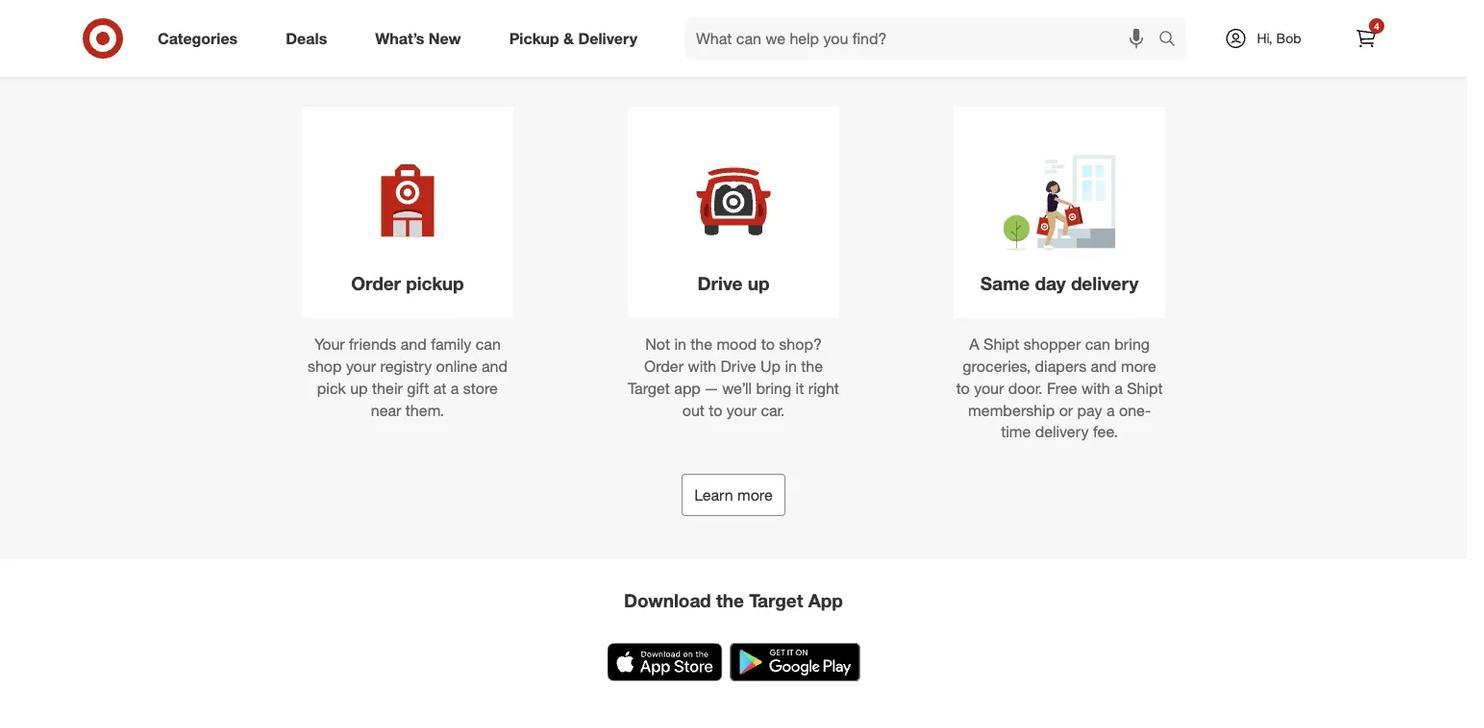 Task type: locate. For each thing, give the bounding box(es) containing it.
shipt up one-
[[1127, 379, 1163, 398]]

1 vertical spatial more
[[737, 486, 773, 504]]

pickup & delivery link
[[493, 17, 662, 60]]

1 horizontal spatial can
[[1085, 335, 1110, 354]]

1 horizontal spatial up
[[748, 272, 770, 294]]

0 horizontal spatial up
[[350, 379, 368, 398]]

4 link
[[1345, 17, 1387, 60]]

to
[[761, 335, 775, 354], [956, 379, 970, 398], [709, 401, 722, 420]]

fee.
[[1093, 423, 1118, 441]]

family
[[431, 335, 471, 354]]

in
[[674, 335, 686, 354], [785, 357, 797, 376]]

with
[[688, 357, 716, 376], [1082, 379, 1110, 398]]

download on the app store image
[[607, 643, 722, 681]]

what's new
[[375, 29, 461, 48]]

see details link
[[1021, 55, 1098, 74]]

a up one-
[[1115, 379, 1123, 398]]

0 vertical spatial target
[[628, 379, 670, 398]]

1 vertical spatial target
[[749, 589, 803, 612]]

time
[[1001, 423, 1031, 441]]

delivery
[[1071, 272, 1139, 294], [1035, 423, 1089, 441]]

shipt up the groceries,
[[984, 335, 1020, 354]]

1 horizontal spatial order
[[644, 357, 684, 376]]

bring up one-
[[1115, 335, 1150, 354]]

your inside a shipt shopper can bring groceries, diapers and more to your door. free with a shipt membership or pay a one- time delivery fee.
[[974, 379, 1004, 398]]

see details
[[1021, 55, 1098, 74]]

2 vertical spatial the
[[716, 589, 744, 612]]

drive inside not in the mood to shop? order with drive up in the target app — we'll bring it right out to your car.
[[721, 357, 756, 376]]

app
[[674, 379, 701, 398]]

2 vertical spatial to
[[709, 401, 722, 420]]

friends
[[349, 335, 396, 354]]

2 horizontal spatial your
[[974, 379, 1004, 398]]

we'll
[[722, 379, 752, 398]]

1 vertical spatial bring
[[756, 379, 791, 398]]

order down not
[[644, 357, 684, 376]]

1 vertical spatial delivery
[[1035, 423, 1089, 441]]

app
[[808, 589, 843, 612]]

0 vertical spatial your
[[346, 357, 376, 376]]

1 vertical spatial drive
[[721, 357, 756, 376]]

0 vertical spatial with
[[688, 357, 716, 376]]

1 vertical spatial order
[[644, 357, 684, 376]]

0 horizontal spatial order
[[351, 272, 401, 294]]

0 horizontal spatial target
[[628, 379, 670, 398]]

1 vertical spatial your
[[974, 379, 1004, 398]]

learn
[[694, 486, 733, 504]]

1 horizontal spatial with
[[1082, 379, 1110, 398]]

0 vertical spatial bring
[[1115, 335, 1150, 354]]

1 horizontal spatial bring
[[1115, 335, 1150, 354]]

your
[[314, 335, 345, 354]]

the left mood
[[691, 335, 712, 354]]

0 vertical spatial in
[[674, 335, 686, 354]]

bring up car.
[[756, 379, 791, 398]]

near
[[371, 401, 401, 420]]

to right 'out'
[[709, 401, 722, 420]]

1 can from the left
[[476, 335, 501, 354]]

your down the groceries,
[[974, 379, 1004, 398]]

1 vertical spatial with
[[1082, 379, 1110, 398]]

0 vertical spatial order
[[351, 272, 401, 294]]

0 horizontal spatial the
[[691, 335, 712, 354]]

deals
[[286, 29, 327, 48]]

up inside your friends and family can shop your registry online and pick up their gift at a store near them.
[[350, 379, 368, 398]]

a right pay
[[1107, 401, 1115, 420]]

delivery down the or
[[1035, 423, 1089, 441]]

What can we help you find? suggestions appear below search field
[[685, 17, 1163, 60]]

a right at on the bottom left of page
[[451, 379, 459, 398]]

1 horizontal spatial to
[[761, 335, 775, 354]]

target
[[628, 379, 670, 398], [749, 589, 803, 612]]

2 vertical spatial your
[[727, 401, 757, 420]]

shopper
[[1024, 335, 1081, 354]]

delivery right day
[[1071, 272, 1139, 294]]

groceries,
[[963, 357, 1031, 376]]

shipt
[[984, 335, 1020, 354], [1127, 379, 1163, 398]]

the
[[691, 335, 712, 354], [801, 357, 823, 376], [716, 589, 744, 612]]

right
[[808, 379, 839, 398]]

with up "—"
[[688, 357, 716, 376]]

1 horizontal spatial more
[[1121, 357, 1157, 376]]

0 horizontal spatial more
[[737, 486, 773, 504]]

gift
[[407, 379, 429, 398]]

same
[[980, 272, 1030, 294]]

search
[[1150, 31, 1196, 50]]

0 vertical spatial more
[[1121, 357, 1157, 376]]

your
[[346, 357, 376, 376], [974, 379, 1004, 398], [727, 401, 757, 420]]

0 vertical spatial up
[[748, 272, 770, 294]]

can right family
[[476, 335, 501, 354]]

1 vertical spatial in
[[785, 357, 797, 376]]

shop
[[308, 357, 342, 376]]

to up the up on the right
[[761, 335, 775, 354]]

1 vertical spatial the
[[801, 357, 823, 376]]

your friends and family can shop your registry online and pick up their gift at a store near them.
[[308, 335, 508, 420]]

car.
[[761, 401, 785, 420]]

learn more button
[[682, 474, 785, 516]]

the down shop? on the top right of page
[[801, 357, 823, 376]]

same day delivery
[[980, 272, 1139, 294]]

the right download
[[716, 589, 744, 612]]

1 vertical spatial up
[[350, 379, 368, 398]]

can up diapers at the right
[[1085, 335, 1110, 354]]

2 horizontal spatial and
[[1091, 357, 1117, 376]]

with up pay
[[1082, 379, 1110, 398]]

bring
[[1115, 335, 1150, 354], [756, 379, 791, 398]]

hi, bob
[[1257, 30, 1301, 47]]

with inside a shipt shopper can bring groceries, diapers and more to your door. free with a shipt membership or pay a one- time delivery fee.
[[1082, 379, 1110, 398]]

get it on google play image
[[730, 643, 860, 681]]

up
[[748, 272, 770, 294], [350, 379, 368, 398]]

drive up we'll
[[721, 357, 756, 376]]

to down the groceries,
[[956, 379, 970, 398]]

can
[[476, 335, 501, 354], [1085, 335, 1110, 354]]

up right pick
[[350, 379, 368, 398]]

bob
[[1276, 30, 1301, 47]]

in right the up on the right
[[785, 357, 797, 376]]

in right not
[[674, 335, 686, 354]]

and up the store
[[482, 357, 508, 376]]

up up mood
[[748, 272, 770, 294]]

2 can from the left
[[1085, 335, 1110, 354]]

order
[[351, 272, 401, 294], [644, 357, 684, 376]]

1 horizontal spatial in
[[785, 357, 797, 376]]

new
[[429, 29, 461, 48]]

0 horizontal spatial bring
[[756, 379, 791, 398]]

more
[[1121, 357, 1157, 376], [737, 486, 773, 504]]

drive up mood
[[697, 272, 743, 294]]

—
[[705, 379, 718, 398]]

and right diapers at the right
[[1091, 357, 1117, 376]]

door.
[[1008, 379, 1043, 398]]

0 vertical spatial shipt
[[984, 335, 1020, 354]]

a
[[451, 379, 459, 398], [1115, 379, 1123, 398], [1107, 401, 1115, 420]]

1 horizontal spatial your
[[727, 401, 757, 420]]

0 horizontal spatial with
[[688, 357, 716, 376]]

2 horizontal spatial to
[[956, 379, 970, 398]]

your down friends
[[346, 357, 376, 376]]

your inside your friends and family can shop your registry online and pick up their gift at a store near them.
[[346, 357, 376, 376]]

more right learn
[[737, 486, 773, 504]]

bring inside a shipt shopper can bring groceries, diapers and more to your door. free with a shipt membership or pay a one- time delivery fee.
[[1115, 335, 1150, 354]]

drive
[[697, 272, 743, 294], [721, 357, 756, 376]]

0 horizontal spatial can
[[476, 335, 501, 354]]

0 horizontal spatial your
[[346, 357, 376, 376]]

1 vertical spatial to
[[956, 379, 970, 398]]

and
[[401, 335, 427, 354], [482, 357, 508, 376], [1091, 357, 1117, 376]]

your down we'll
[[727, 401, 757, 420]]

more up one-
[[1121, 357, 1157, 376]]

order left the pickup
[[351, 272, 401, 294]]

1 horizontal spatial the
[[716, 589, 744, 612]]

and up registry
[[401, 335, 427, 354]]

0 vertical spatial drive
[[697, 272, 743, 294]]

learn more
[[694, 486, 773, 504]]

1 horizontal spatial shipt
[[1127, 379, 1163, 398]]



Task type: describe. For each thing, give the bounding box(es) containing it.
deals link
[[269, 17, 351, 60]]

1 horizontal spatial and
[[482, 357, 508, 376]]

a shipt shopper can bring groceries, diapers and more to your door. free with a shipt membership or pay a one- time delivery fee.
[[956, 335, 1163, 441]]

pay
[[1077, 401, 1102, 420]]

1 horizontal spatial target
[[749, 589, 803, 612]]

day
[[1035, 272, 1066, 294]]

and inside a shipt shopper can bring groceries, diapers and more to your door. free with a shipt membership or pay a one- time delivery fee.
[[1091, 357, 1117, 376]]

order pickup
[[351, 272, 464, 294]]

mood
[[717, 335, 757, 354]]

drive up
[[697, 272, 770, 294]]

0 vertical spatial delivery
[[1071, 272, 1139, 294]]

hi,
[[1257, 30, 1273, 47]]

categories
[[158, 29, 238, 48]]

with inside not in the mood to shop? order with drive up in the target app — we'll bring it right out to your car.
[[688, 357, 716, 376]]

shop?
[[779, 335, 822, 354]]

delivery inside a shipt shopper can bring groceries, diapers and more to your door. free with a shipt membership or pay a one- time delivery fee.
[[1035, 423, 1089, 441]]

membership
[[968, 401, 1055, 420]]

a
[[969, 335, 979, 354]]

a inside your friends and family can shop your registry online and pick up their gift at a store near them.
[[451, 379, 459, 398]]

one-
[[1119, 401, 1151, 420]]

pickup
[[406, 272, 464, 294]]

categories link
[[141, 17, 262, 60]]

0 horizontal spatial in
[[674, 335, 686, 354]]

it
[[796, 379, 804, 398]]

diapers
[[1035, 357, 1087, 376]]

order inside not in the mood to shop? order with drive up in the target app — we'll bring it right out to your car.
[[644, 357, 684, 376]]

store
[[463, 379, 498, 398]]

up
[[760, 357, 781, 376]]

registry
[[380, 357, 432, 376]]

your inside not in the mood to shop? order with drive up in the target app — we'll bring it right out to your car.
[[727, 401, 757, 420]]

download
[[624, 589, 711, 612]]

more inside button
[[737, 486, 773, 504]]

what's
[[375, 29, 424, 48]]

1 vertical spatial shipt
[[1127, 379, 1163, 398]]

not
[[645, 335, 670, 354]]

to inside a shipt shopper can bring groceries, diapers and more to your door. free with a shipt membership or pay a one- time delivery fee.
[[956, 379, 970, 398]]

details
[[1053, 55, 1098, 74]]

can inside your friends and family can shop your registry online and pick up their gift at a store near them.
[[476, 335, 501, 354]]

at
[[433, 379, 446, 398]]

target inside not in the mood to shop? order with drive up in the target app — we'll bring it right out to your car.
[[628, 379, 670, 398]]

bring inside not in the mood to shop? order with drive up in the target app — we'll bring it right out to your car.
[[756, 379, 791, 398]]

or
[[1059, 401, 1073, 420]]

more inside a shipt shopper can bring groceries, diapers and more to your door. free with a shipt membership or pay a one- time delivery fee.
[[1121, 357, 1157, 376]]

0 vertical spatial to
[[761, 335, 775, 354]]

see
[[1021, 55, 1048, 74]]

search button
[[1150, 17, 1196, 63]]

2 horizontal spatial the
[[801, 357, 823, 376]]

&
[[563, 29, 574, 48]]

what's new link
[[359, 17, 485, 60]]

them.
[[406, 401, 444, 420]]

not in the mood to shop? order with drive up in the target app — we'll bring it right out to your car.
[[628, 335, 839, 420]]

free
[[1047, 379, 1078, 398]]

pickup & delivery
[[509, 29, 637, 48]]

delivery
[[578, 29, 637, 48]]

out
[[682, 401, 705, 420]]

their
[[372, 379, 403, 398]]

0 vertical spatial the
[[691, 335, 712, 354]]

4
[[1374, 20, 1380, 32]]

download the target app
[[624, 589, 843, 612]]

0 horizontal spatial shipt
[[984, 335, 1020, 354]]

0 horizontal spatial and
[[401, 335, 427, 354]]

can inside a shipt shopper can bring groceries, diapers and more to your door. free with a shipt membership or pay a one- time delivery fee.
[[1085, 335, 1110, 354]]

online
[[436, 357, 477, 376]]

0 horizontal spatial to
[[709, 401, 722, 420]]

pickup
[[509, 29, 559, 48]]

pick
[[317, 379, 346, 398]]



Task type: vqa. For each thing, say whether or not it's contained in the screenshot.
purchases
no



